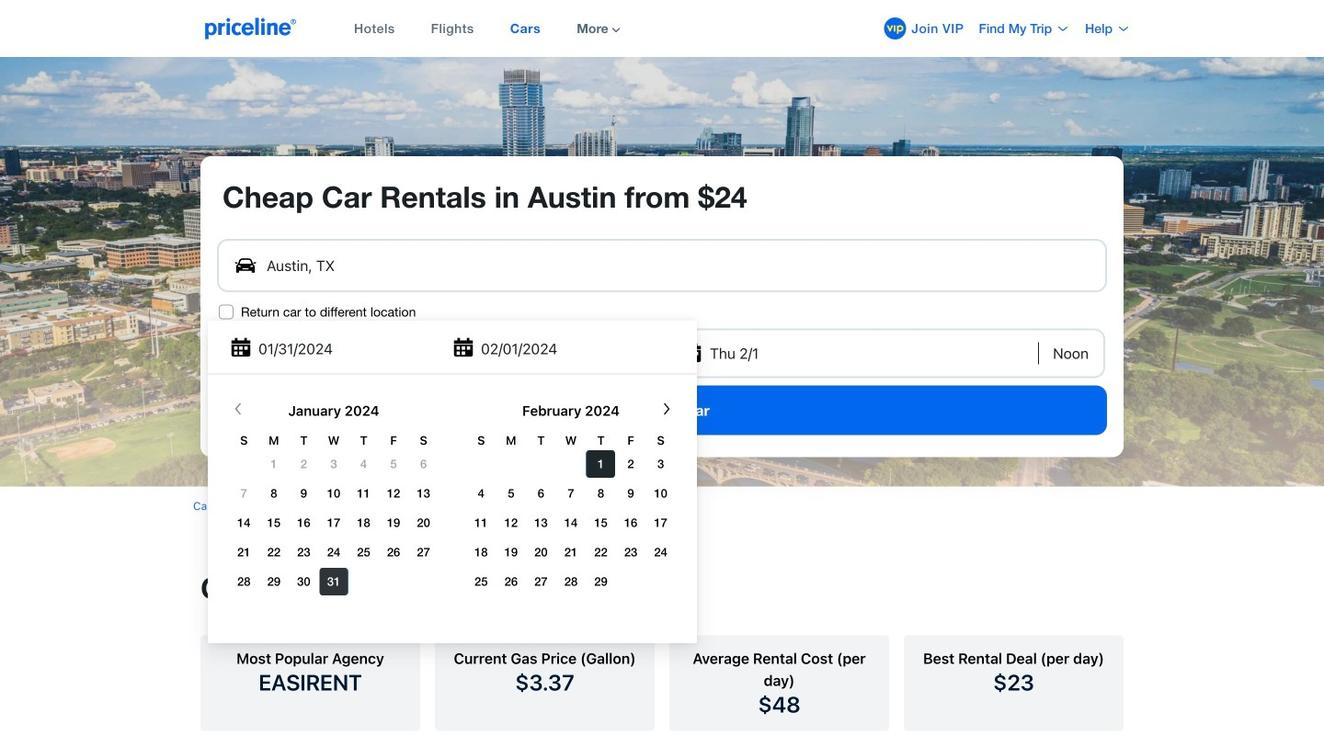 Task type: locate. For each thing, give the bounding box(es) containing it.
austin image
[[0, 57, 1325, 487]]

None text field
[[215, 324, 690, 378]]

None text field
[[215, 329, 1109, 378]]

end date calendar input use left and right arrow keys to change day. use up and down arrow keys to change week. tab
[[215, 400, 690, 634]]



Task type: vqa. For each thing, say whether or not it's contained in the screenshot.
"Last name" text box
no



Task type: describe. For each thing, give the bounding box(es) containing it.
Pick-up location text field
[[219, 241, 1104, 291]]

main navigation element
[[308, 0, 1131, 57]]



